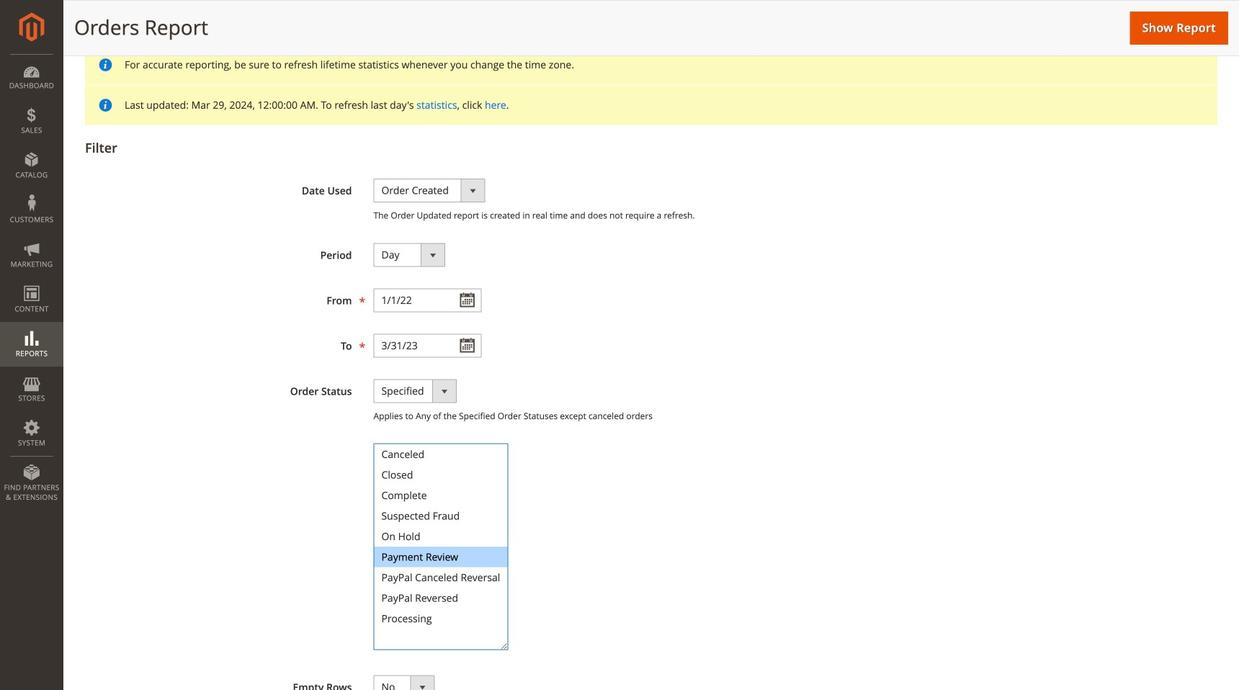 Task type: locate. For each thing, give the bounding box(es) containing it.
menu bar
[[0, 54, 63, 510]]

None text field
[[374, 289, 482, 312], [374, 334, 482, 358], [374, 289, 482, 312], [374, 334, 482, 358]]



Task type: describe. For each thing, give the bounding box(es) containing it.
magento admin panel image
[[19, 12, 44, 42]]



